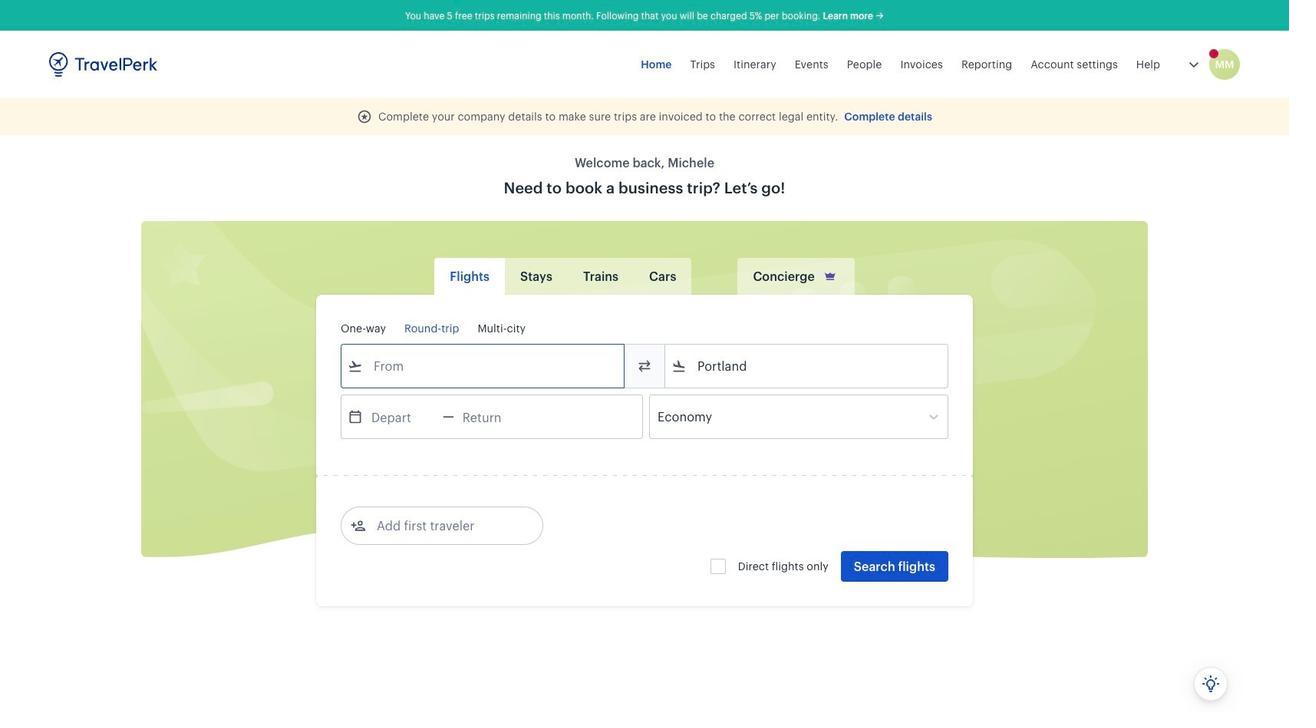 Task type: vqa. For each thing, say whether or not it's contained in the screenshot.
The Add Traveler search box on the bottom of page
no



Task type: describe. For each thing, give the bounding box(es) containing it.
To search field
[[687, 354, 928, 378]]



Task type: locate. For each thing, give the bounding box(es) containing it.
Depart text field
[[363, 395, 443, 438]]

Add first traveler search field
[[366, 513, 526, 538]]

Return text field
[[454, 395, 534, 438]]

From search field
[[363, 354, 604, 378]]



